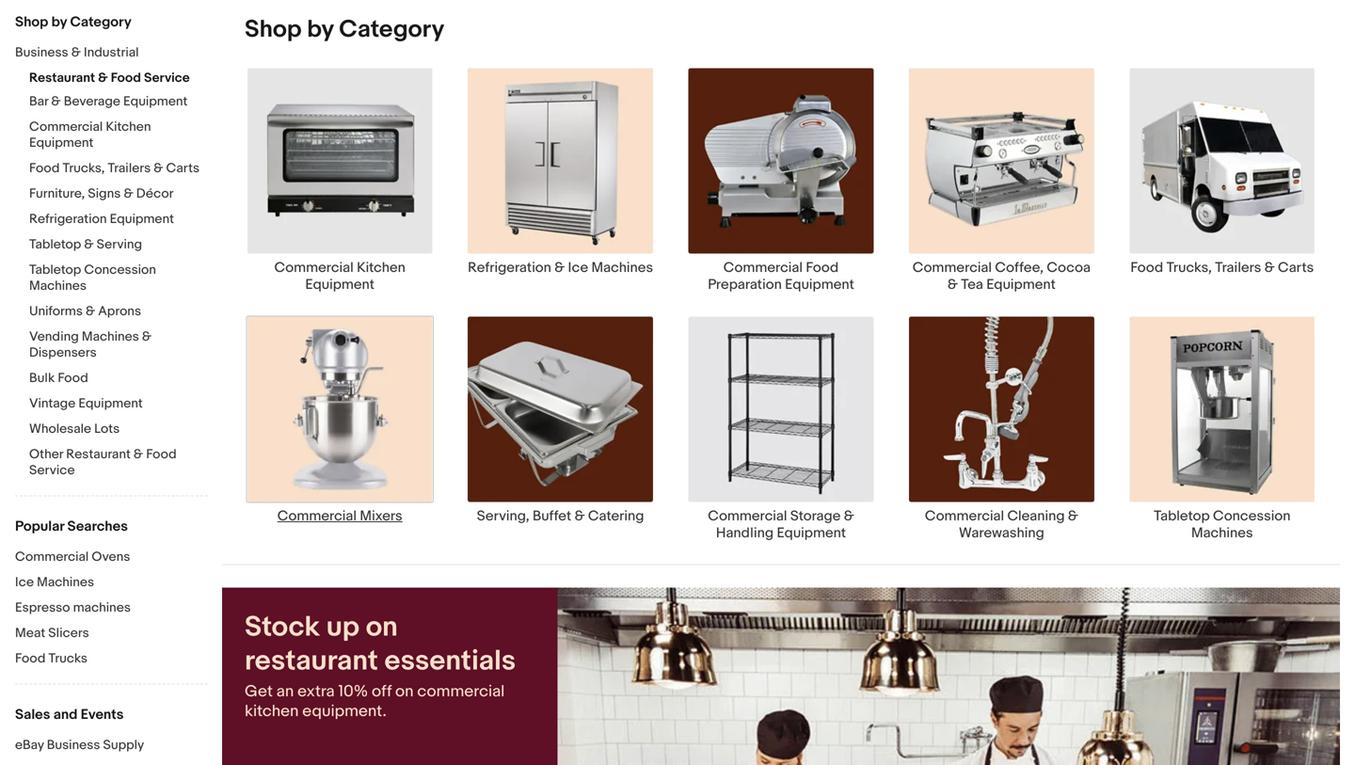Task type: vqa. For each thing, say whether or not it's contained in the screenshot.
Length
no



Task type: describe. For each thing, give the bounding box(es) containing it.
bar & beverage equipment link
[[29, 94, 208, 112]]

food up furniture,
[[29, 161, 60, 177]]

industrial
[[84, 45, 139, 61]]

and
[[53, 707, 78, 723]]

commercial storage & handling equipment
[[708, 508, 855, 542]]

equipment inside commercial food preparation equipment
[[785, 276, 855, 293]]

food up bar & beverage equipment link
[[111, 70, 141, 86]]

refrigeration & ice machines
[[468, 259, 653, 276]]

up
[[326, 610, 360, 644]]

searches
[[67, 518, 128, 535]]

by for business & industrial link
[[51, 14, 67, 31]]

meat
[[15, 626, 45, 642]]

concession inside tabletop concession machines
[[1213, 508, 1291, 525]]

popular
[[15, 518, 64, 535]]

vintage
[[29, 396, 76, 412]]

& inside commercial cleaning & warewashing
[[1068, 508, 1079, 525]]

commercial storage & handling equipment link
[[671, 316, 892, 542]]

wholesale lots link
[[29, 421, 208, 439]]

beverage
[[64, 94, 120, 110]]

refrigeration inside refrigeration & ice machines link
[[468, 259, 552, 276]]

stock up on restaurant essentials get an extra 10% off on commercial kitchen equipment.
[[245, 610, 516, 721]]

espresso
[[15, 600, 70, 616]]

1 vertical spatial tabletop
[[29, 262, 81, 278]]

uniforms & aprons link
[[29, 304, 208, 321]]

essentials
[[385, 644, 516, 678]]

supply
[[103, 738, 144, 754]]

lots
[[94, 421, 120, 437]]

off
[[372, 682, 392, 702]]

serving,
[[477, 508, 530, 525]]

commercial for commercial food preparation equipment
[[724, 259, 803, 276]]

get
[[245, 682, 273, 702]]

an
[[277, 682, 294, 702]]

commercial inside business & industrial restaurant & food service bar & beverage equipment commercial kitchen equipment food trucks, trailers & carts furniture, signs & décor refrigeration equipment tabletop & serving tabletop concession machines uniforms & aprons vending machines & dispensers bulk food vintage equipment wholesale lots other restaurant & food service
[[29, 119, 103, 135]]

bulk
[[29, 370, 55, 386]]

commercial for commercial kitchen equipment
[[274, 259, 354, 276]]

serving, buffet & catering
[[477, 508, 644, 525]]

ice machines link
[[15, 575, 208, 593]]

shop for commercial mixers link
[[245, 15, 302, 44]]

0 horizontal spatial tabletop concession machines link
[[29, 262, 208, 296]]

food trucks, trailers & carts link for commercial kitchen equipment "link" to the left
[[29, 161, 208, 178]]

commercial inside commercial ovens ice machines espresso machines meat slicers food trucks
[[15, 549, 89, 565]]

commercial
[[417, 682, 505, 702]]

trailers inside list
[[1216, 259, 1262, 276]]

vending
[[29, 329, 79, 345]]

buffet
[[533, 508, 572, 525]]

trailers inside business & industrial restaurant & food service bar & beverage equipment commercial kitchen equipment food trucks, trailers & carts furniture, signs & décor refrigeration equipment tabletop & serving tabletop concession machines uniforms & aprons vending machines & dispensers bulk food vintage equipment wholesale lots other restaurant & food service
[[108, 161, 151, 177]]

commercial kitchen equipment
[[274, 259, 406, 293]]

trucks, inside list
[[1167, 259, 1212, 276]]

refrigeration equipment link
[[29, 211, 208, 229]]

business & industrial restaurant & food service bar & beverage equipment commercial kitchen equipment food trucks, trailers & carts furniture, signs & décor refrigeration equipment tabletop & serving tabletop concession machines uniforms & aprons vending machines & dispensers bulk food vintage equipment wholesale lots other restaurant & food service
[[15, 45, 200, 479]]

ebay
[[15, 738, 44, 754]]

events
[[81, 707, 124, 723]]

1 vertical spatial restaurant
[[66, 447, 131, 463]]

serving, buffet & catering link
[[450, 316, 671, 525]]

0 vertical spatial tabletop
[[29, 237, 81, 253]]

commercial mixers link
[[230, 316, 450, 525]]

food inside commercial ovens ice machines espresso machines meat slicers food trucks
[[15, 651, 46, 667]]

stock
[[245, 610, 320, 644]]

sales and events
[[15, 707, 124, 723]]

signs
[[88, 186, 121, 202]]

1 vertical spatial service
[[29, 463, 75, 479]]

décor
[[136, 186, 174, 202]]

ebay business supply
[[15, 738, 144, 754]]

food down wholesale lots link
[[146, 447, 177, 463]]

kitchen
[[245, 702, 299, 721]]

ice for commercial
[[15, 575, 34, 591]]

coffee,
[[995, 259, 1044, 276]]

sales
[[15, 707, 50, 723]]

machines inside tabletop concession machines
[[1192, 525, 1254, 542]]

furniture,
[[29, 186, 85, 202]]

& inside commercial coffee, cocoa & tea equipment
[[948, 276, 958, 293]]

furniture, signs & décor link
[[29, 186, 208, 204]]

machines
[[73, 600, 131, 616]]

ebay business supply link
[[15, 738, 208, 755]]

by for rightmost commercial kitchen equipment "link"
[[307, 15, 334, 44]]

meat slicers link
[[15, 626, 208, 643]]

carts inside list
[[1278, 259, 1314, 276]]

equipment inside "commercial kitchen equipment"
[[305, 276, 375, 293]]

commercial ovens ice machines espresso machines meat slicers food trucks
[[15, 549, 131, 667]]

mixers
[[360, 508, 403, 525]]



Task type: locate. For each thing, give the bounding box(es) containing it.
0 vertical spatial refrigeration
[[29, 211, 107, 227]]

ice inside commercial ovens ice machines espresso machines meat slicers food trucks
[[15, 575, 34, 591]]

extra
[[298, 682, 335, 702]]

list containing commercial kitchen equipment
[[222, 67, 1341, 564]]

trucks, inside business & industrial restaurant & food service bar & beverage equipment commercial kitchen equipment food trucks, trailers & carts furniture, signs & décor refrigeration equipment tabletop & serving tabletop concession machines uniforms & aprons vending machines & dispensers bulk food vintage equipment wholesale lots other restaurant & food service
[[63, 161, 105, 177]]

refrigeration & ice machines link
[[450, 67, 671, 276]]

kitchen
[[106, 119, 151, 135], [357, 259, 406, 276]]

service up bar & beverage equipment link
[[144, 70, 190, 86]]

1 vertical spatial concession
[[1213, 508, 1291, 525]]

10%
[[338, 682, 368, 702]]

business inside "link"
[[47, 738, 100, 754]]

popular searches
[[15, 518, 128, 535]]

service down wholesale
[[29, 463, 75, 479]]

service
[[144, 70, 190, 86], [29, 463, 75, 479]]

0 horizontal spatial concession
[[84, 262, 156, 278]]

0 vertical spatial ice
[[568, 259, 589, 276]]

tabletop
[[29, 237, 81, 253], [29, 262, 81, 278], [1154, 508, 1210, 525]]

commercial food preparation equipment
[[708, 259, 855, 293]]

& inside serving, buffet & catering link
[[575, 508, 585, 525]]

1 vertical spatial ice
[[15, 575, 34, 591]]

0 horizontal spatial category
[[70, 14, 132, 31]]

equipment
[[123, 94, 188, 110], [29, 135, 94, 151], [110, 211, 174, 227], [305, 276, 375, 293], [785, 276, 855, 293], [987, 276, 1056, 293], [78, 396, 143, 412], [777, 525, 846, 542]]

0 horizontal spatial ice
[[15, 575, 34, 591]]

commercial coffee, cocoa & tea equipment link
[[892, 67, 1112, 293]]

0 horizontal spatial shop
[[15, 14, 48, 31]]

0 vertical spatial carts
[[166, 161, 200, 177]]

list
[[222, 67, 1341, 564]]

commercial coffee, cocoa & tea equipment
[[913, 259, 1091, 293]]

& inside refrigeration & ice machines link
[[555, 259, 565, 276]]

0 vertical spatial on
[[366, 610, 398, 644]]

shop
[[15, 14, 48, 31], [245, 15, 302, 44]]

restaurant
[[245, 644, 378, 678]]

equipment.
[[302, 702, 387, 721]]

&
[[71, 45, 81, 61], [98, 70, 108, 86], [51, 94, 61, 110], [154, 161, 163, 177], [124, 186, 133, 202], [84, 237, 94, 253], [555, 259, 565, 276], [1265, 259, 1275, 276], [948, 276, 958, 293], [86, 304, 95, 320], [142, 329, 152, 345], [134, 447, 143, 463], [575, 508, 585, 525], [844, 508, 855, 525], [1068, 508, 1079, 525]]

1 horizontal spatial food trucks, trailers & carts link
[[1112, 67, 1333, 276]]

concession
[[84, 262, 156, 278], [1213, 508, 1291, 525]]

1 horizontal spatial ice
[[568, 259, 589, 276]]

ice for refrigeration
[[568, 259, 589, 276]]

machines
[[592, 259, 653, 276], [29, 278, 87, 294], [82, 329, 139, 345], [1192, 525, 1254, 542], [37, 575, 94, 591]]

serving
[[97, 237, 142, 253]]

category
[[70, 14, 132, 31], [339, 15, 445, 44]]

food inside commercial food preparation equipment
[[806, 259, 839, 276]]

0 horizontal spatial kitchen
[[106, 119, 151, 135]]

1 vertical spatial tabletop concession machines link
[[1112, 316, 1333, 542]]

storage
[[791, 508, 841, 525]]

shop for the furniture, signs & décor link
[[15, 14, 48, 31]]

business up bar
[[15, 45, 68, 61]]

espresso machines link
[[15, 600, 208, 618]]

trailers
[[108, 161, 151, 177], [1216, 259, 1262, 276]]

0 vertical spatial restaurant
[[29, 70, 95, 86]]

1 horizontal spatial shop
[[245, 15, 302, 44]]

commercial for commercial coffee, cocoa & tea equipment
[[913, 259, 992, 276]]

commercial cleaning & warewashing
[[925, 508, 1079, 542]]

tabletop concession machines
[[1154, 508, 1291, 542]]

bulk food link
[[29, 370, 208, 388]]

commercial for commercial storage & handling equipment
[[708, 508, 787, 525]]

0 horizontal spatial shop by category
[[15, 14, 132, 31]]

cocoa
[[1047, 259, 1091, 276]]

vintage equipment link
[[29, 396, 208, 414]]

ice
[[568, 259, 589, 276], [15, 575, 34, 591]]

0 vertical spatial tabletop concession machines link
[[29, 262, 208, 296]]

commercial inside commercial food preparation equipment
[[724, 259, 803, 276]]

bar
[[29, 94, 48, 110]]

1 horizontal spatial trucks,
[[1167, 259, 1212, 276]]

1 vertical spatial carts
[[1278, 259, 1314, 276]]

0 vertical spatial trailers
[[108, 161, 151, 177]]

1 horizontal spatial kitchen
[[357, 259, 406, 276]]

commercial inside commercial coffee, cocoa & tea equipment
[[913, 259, 992, 276]]

handling
[[716, 525, 774, 542]]

category for business & industrial link
[[70, 14, 132, 31]]

restaurant up bar
[[29, 70, 95, 86]]

business inside business & industrial restaurant & food service bar & beverage equipment commercial kitchen equipment food trucks, trailers & carts furniture, signs & décor refrigeration equipment tabletop & serving tabletop concession machines uniforms & aprons vending machines & dispensers bulk food vintage equipment wholesale lots other restaurant & food service
[[15, 45, 68, 61]]

equipment inside commercial storage & handling equipment
[[777, 525, 846, 542]]

trucks,
[[63, 161, 105, 177], [1167, 259, 1212, 276]]

food down meat
[[15, 651, 46, 667]]

business
[[15, 45, 68, 61], [47, 738, 100, 754]]

0 vertical spatial trucks,
[[63, 161, 105, 177]]

refrigeration
[[29, 211, 107, 227], [468, 259, 552, 276]]

food right cocoa
[[1131, 259, 1164, 276]]

aprons
[[98, 304, 141, 320]]

ovens
[[92, 549, 130, 565]]

0 horizontal spatial trucks,
[[63, 161, 105, 177]]

concession inside business & industrial restaurant & food service bar & beverage equipment commercial kitchen equipment food trucks, trailers & carts furniture, signs & décor refrigeration equipment tabletop & serving tabletop concession machines uniforms & aprons vending machines & dispensers bulk food vintage equipment wholesale lots other restaurant & food service
[[84, 262, 156, 278]]

1 vertical spatial trucks,
[[1167, 259, 1212, 276]]

preparation
[[708, 276, 782, 293]]

wholesale
[[29, 421, 91, 437]]

1 vertical spatial refrigeration
[[468, 259, 552, 276]]

1 horizontal spatial shop by category
[[245, 15, 445, 44]]

1 horizontal spatial category
[[339, 15, 445, 44]]

1 horizontal spatial by
[[307, 15, 334, 44]]

other
[[29, 447, 63, 463]]

1 vertical spatial kitchen
[[357, 259, 406, 276]]

shop by category for bar & beverage equipment link
[[15, 14, 132, 31]]

kitchen inside business & industrial restaurant & food service bar & beverage equipment commercial kitchen equipment food trucks, trailers & carts furniture, signs & décor refrigeration equipment tabletop & serving tabletop concession machines uniforms & aprons vending machines & dispensers bulk food vintage equipment wholesale lots other restaurant & food service
[[106, 119, 151, 135]]

0 horizontal spatial carts
[[166, 161, 200, 177]]

dispensers
[[29, 345, 97, 361]]

cleaning
[[1008, 508, 1065, 525]]

on right off on the left bottom
[[395, 682, 414, 702]]

commercial for commercial mixers
[[277, 508, 357, 525]]

commercial inside commercial storage & handling equipment
[[708, 508, 787, 525]]

0 horizontal spatial by
[[51, 14, 67, 31]]

kitchen inside "commercial kitchen equipment"
[[357, 259, 406, 276]]

food trucks, trailers & carts link
[[1112, 67, 1333, 276], [29, 161, 208, 178]]

2 vertical spatial tabletop
[[1154, 508, 1210, 525]]

commercial for commercial cleaning & warewashing
[[925, 508, 1005, 525]]

1 horizontal spatial tabletop concession machines link
[[1112, 316, 1333, 542]]

1 vertical spatial on
[[395, 682, 414, 702]]

1 horizontal spatial commercial kitchen equipment link
[[230, 67, 450, 293]]

0 horizontal spatial commercial kitchen equipment link
[[29, 119, 208, 153]]

catering
[[588, 508, 644, 525]]

shop by category for commercial food preparation equipment "link"
[[245, 15, 445, 44]]

tabletop concession machines link
[[29, 262, 208, 296], [1112, 316, 1333, 542]]

carts
[[166, 161, 200, 177], [1278, 259, 1314, 276]]

0 vertical spatial business
[[15, 45, 68, 61]]

1 horizontal spatial concession
[[1213, 508, 1291, 525]]

1 horizontal spatial carts
[[1278, 259, 1314, 276]]

uniforms
[[29, 304, 83, 320]]

food right preparation
[[806, 259, 839, 276]]

equipment inside commercial coffee, cocoa & tea equipment
[[987, 276, 1056, 293]]

tabletop & serving link
[[29, 237, 208, 255]]

food trucks, trailers & carts
[[1131, 259, 1314, 276]]

by
[[51, 14, 67, 31], [307, 15, 334, 44]]

1 horizontal spatial refrigeration
[[468, 259, 552, 276]]

category for rightmost commercial kitchen equipment "link"
[[339, 15, 445, 44]]

1 vertical spatial business
[[47, 738, 100, 754]]

business down sales and events
[[47, 738, 100, 754]]

0 horizontal spatial food trucks, trailers & carts link
[[29, 161, 208, 178]]

restaurant down lots
[[66, 447, 131, 463]]

1 vertical spatial trailers
[[1216, 259, 1262, 276]]

tabletop inside tabletop concession machines
[[1154, 508, 1210, 525]]

carts inside business & industrial restaurant & food service bar & beverage equipment commercial kitchen equipment food trucks, trailers & carts furniture, signs & décor refrigeration equipment tabletop & serving tabletop concession machines uniforms & aprons vending machines & dispensers bulk food vintage equipment wholesale lots other restaurant & food service
[[166, 161, 200, 177]]

refrigeration inside business & industrial restaurant & food service bar & beverage equipment commercial kitchen equipment food trucks, trailers & carts furniture, signs & décor refrigeration equipment tabletop & serving tabletop concession machines uniforms & aprons vending machines & dispensers bulk food vintage equipment wholesale lots other restaurant & food service
[[29, 211, 107, 227]]

commercial inside "commercial kitchen equipment"
[[274, 259, 354, 276]]

food trucks, trailers & carts link for commercial coffee, cocoa & tea equipment link
[[1112, 67, 1333, 276]]

commercial ovens link
[[15, 549, 208, 567]]

0 horizontal spatial service
[[29, 463, 75, 479]]

trucks
[[48, 651, 88, 667]]

stock up on restaurant essentials image
[[558, 588, 1341, 765]]

slicers
[[48, 626, 89, 642]]

tea
[[961, 276, 984, 293]]

commercial inside commercial cleaning & warewashing
[[925, 508, 1005, 525]]

other restaurant & food service link
[[29, 447, 208, 481]]

vending machines & dispensers link
[[29, 329, 208, 363]]

ice inside list
[[568, 259, 589, 276]]

0 vertical spatial kitchen
[[106, 119, 151, 135]]

shop by category
[[15, 14, 132, 31], [245, 15, 445, 44]]

commercial kitchen equipment link
[[230, 67, 450, 293], [29, 119, 208, 153]]

0 horizontal spatial refrigeration
[[29, 211, 107, 227]]

on
[[366, 610, 398, 644], [395, 682, 414, 702]]

on right up at bottom left
[[366, 610, 398, 644]]

machines inside commercial ovens ice machines espresso machines meat slicers food trucks
[[37, 575, 94, 591]]

0 horizontal spatial trailers
[[108, 161, 151, 177]]

warewashing
[[959, 525, 1045, 542]]

1 horizontal spatial service
[[144, 70, 190, 86]]

food down the dispensers
[[58, 370, 88, 386]]

commercial mixers
[[277, 508, 403, 525]]

0 vertical spatial concession
[[84, 262, 156, 278]]

& inside commercial storage & handling equipment
[[844, 508, 855, 525]]

business & industrial link
[[15, 45, 194, 63]]

commercial food preparation equipment link
[[671, 67, 892, 293]]

food trucks link
[[15, 651, 208, 669]]

commercial cleaning & warewashing link
[[892, 316, 1112, 542]]

1 horizontal spatial trailers
[[1216, 259, 1262, 276]]

0 vertical spatial service
[[144, 70, 190, 86]]



